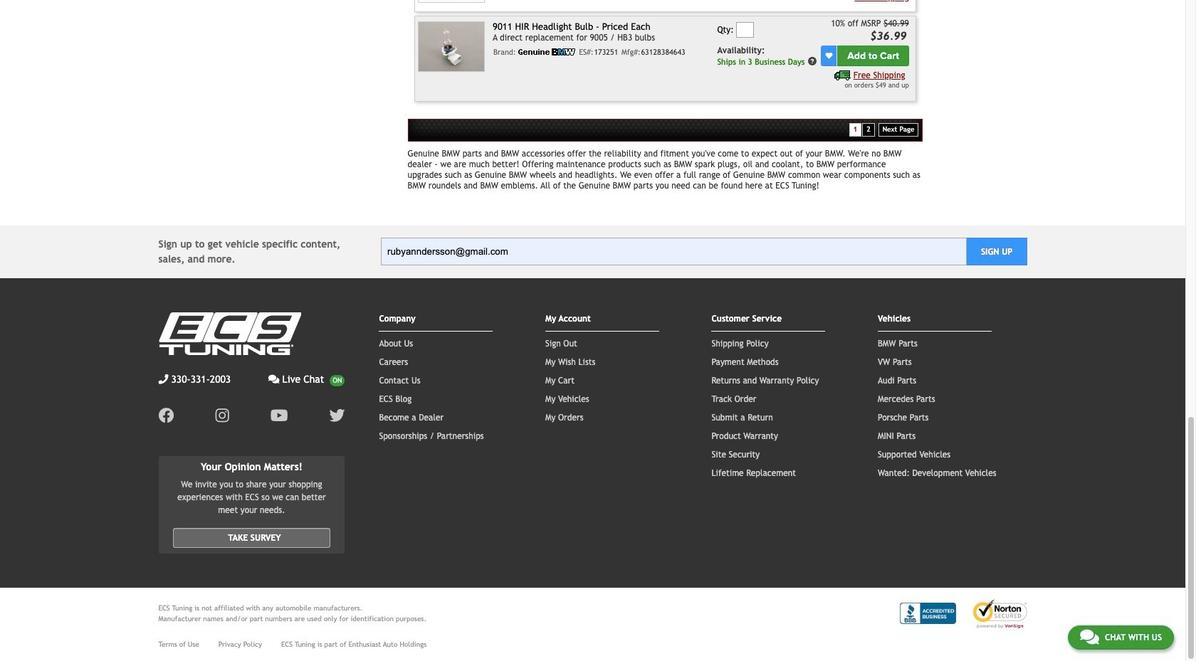 Task type: describe. For each thing, give the bounding box(es) containing it.
facebook logo image
[[159, 408, 174, 424]]

0 vertical spatial comments image
[[268, 374, 280, 384]]

es#199940 - 83300495397 - extractor - genuine bmw - audi bmw volkswagen mercedes benz mini porsche image
[[418, 0, 485, 3]]

youtube logo image
[[271, 408, 288, 424]]

question sign image
[[808, 56, 818, 66]]

phone image
[[159, 374, 168, 384]]

Email email field
[[381, 238, 967, 266]]

1 vertical spatial comments image
[[1081, 629, 1100, 646]]

es#173251 - 63128384643 - 9011 hir headlight bulb - priced each - a direct replacement for 9005 / hb3 bulbs - genuine bmw - audi bmw volkswagen mercedes benz mini porsche image
[[418, 21, 485, 72]]



Task type: locate. For each thing, give the bounding box(es) containing it.
None text field
[[737, 22, 755, 38]]

genuine bmw - corporate logo image
[[519, 49, 576, 56]]

comments image
[[268, 374, 280, 384], [1081, 629, 1100, 646]]

instagram logo image
[[215, 408, 229, 424]]

1 horizontal spatial comments image
[[1081, 629, 1100, 646]]

0 horizontal spatial comments image
[[268, 374, 280, 384]]

add to wish list image
[[826, 52, 833, 59]]

twitter logo image
[[329, 408, 345, 424]]

ecs tuning image
[[159, 312, 301, 355]]

free shipping image
[[835, 71, 851, 81]]



Task type: vqa. For each thing, say whether or not it's contained in the screenshot.
first B9 A5 from the top of the page
no



